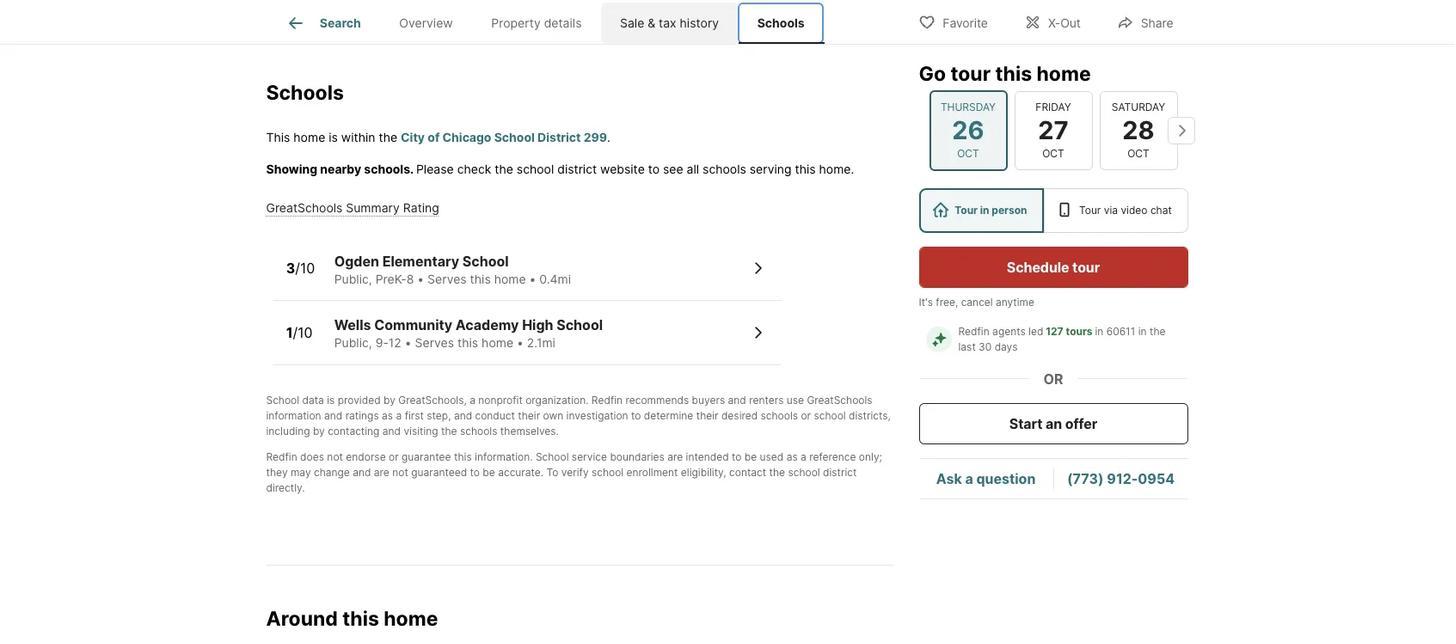 Task type: vqa. For each thing, say whether or not it's contained in the screenshot.
Remove Apartment, Condo, Townhome image
no



Task type: locate. For each thing, give the bounding box(es) containing it.
public, inside wells community academy high school public, 9-12 • serves this home • 2.1mi
[[334, 335, 372, 350]]

tour via video chat
[[1079, 204, 1172, 217]]

the down used
[[769, 466, 785, 479]]

in left person
[[980, 204, 989, 217]]

0 horizontal spatial greatschools
[[266, 200, 343, 215]]

serves inside ogden elementary school public, prek-8 • serves this home • 0.4mi
[[427, 271, 467, 286]]

school inside ogden elementary school public, prek-8 • serves this home • 0.4mi
[[463, 252, 509, 270]]

0 horizontal spatial oct
[[957, 147, 979, 160]]

1 horizontal spatial or
[[801, 409, 811, 422]]

tour left via
[[1079, 204, 1101, 217]]

a left "first"
[[396, 409, 402, 422]]

to inside school service boundaries are intended to be used as a reference only; they may change and are not
[[732, 450, 742, 463]]

oct inside the saturday 28 oct
[[1128, 147, 1150, 160]]

to down recommends
[[631, 409, 641, 422]]

• right 8
[[417, 271, 424, 286]]

step,
[[427, 409, 451, 422]]

sale & tax history
[[620, 16, 719, 30]]

school up to
[[536, 450, 569, 463]]

2 horizontal spatial greatschools
[[807, 393, 873, 406]]

2 vertical spatial schools
[[460, 424, 497, 437]]

1 tour from the left
[[955, 204, 978, 217]]

0 vertical spatial serves
[[427, 271, 467, 286]]

schools down conduct
[[460, 424, 497, 437]]

is
[[329, 129, 338, 144], [327, 393, 335, 406]]

only;
[[859, 450, 882, 463]]

schools inside schools tab
[[757, 16, 805, 30]]

chat
[[1151, 204, 1172, 217]]

verify
[[561, 466, 589, 479]]

academy
[[456, 317, 519, 334]]

be
[[745, 450, 757, 463], [483, 466, 495, 479]]

0 vertical spatial are
[[667, 450, 683, 463]]

schools up this
[[266, 81, 344, 105]]

0 horizontal spatial or
[[389, 450, 399, 463]]

be inside guaranteed to be accurate. to verify school enrollment eligibility, contact the school district directly.
[[483, 466, 495, 479]]

/10 left ogden
[[295, 260, 315, 277]]

0 horizontal spatial redfin
[[266, 450, 297, 463]]

public, down wells at the left
[[334, 335, 372, 350]]

299
[[584, 129, 607, 144]]

2 horizontal spatial oct
[[1128, 147, 1150, 160]]

60611
[[1106, 325, 1135, 338]]

not down redfin does not endorse or guarantee this information.
[[392, 466, 408, 479]]

28
[[1122, 115, 1155, 145]]

tour up thursday
[[951, 62, 991, 86]]

in right 60611
[[1138, 325, 1147, 338]]

by right the provided
[[384, 393, 395, 406]]

district down the reference
[[823, 466, 857, 479]]

by up does
[[313, 424, 325, 437]]

0 vertical spatial as
[[382, 409, 393, 422]]

x-out
[[1048, 15, 1081, 30]]

oct inside thursday 26 oct
[[957, 147, 979, 160]]

to inside first step, and conduct their own investigation to determine their desired schools or school districts, including by contacting and visiting the schools themselves.
[[631, 409, 641, 422]]

intended
[[686, 450, 729, 463]]

as right used
[[787, 450, 798, 463]]

this inside wells community academy high school public, 9-12 • serves this home • 2.1mi
[[457, 335, 478, 350]]

a right ask
[[965, 471, 973, 488]]

ask
[[936, 471, 962, 488]]

buyers
[[692, 393, 725, 406]]

0 vertical spatial by
[[384, 393, 395, 406]]

0 horizontal spatial not
[[327, 450, 343, 463]]

0 vertical spatial not
[[327, 450, 343, 463]]

their up themselves. at bottom
[[518, 409, 540, 422]]

2 public, from the top
[[334, 335, 372, 350]]

contact
[[729, 466, 766, 479]]

1 public, from the top
[[334, 271, 372, 286]]

via
[[1104, 204, 1118, 217]]

0 vertical spatial schools
[[757, 16, 805, 30]]

are up enrollment
[[667, 450, 683, 463]]

this down "academy"
[[457, 335, 478, 350]]

the right check
[[495, 161, 513, 176]]

tour inside "button"
[[1072, 259, 1100, 276]]

website
[[600, 161, 645, 176]]

greatschools up "step,"
[[398, 393, 464, 406]]

use
[[787, 393, 804, 406]]

public, inside ogden elementary school public, prek-8 • serves this home • 0.4mi
[[334, 271, 372, 286]]

accurate.
[[498, 466, 544, 479]]

list box
[[919, 188, 1188, 233]]

1
[[286, 324, 293, 341]]

2 horizontal spatial in
[[1138, 325, 1147, 338]]

their
[[518, 409, 540, 422], [696, 409, 719, 422]]

schools down renters
[[761, 409, 798, 422]]

2 their from the left
[[696, 409, 719, 422]]

and inside school service boundaries are intended to be used as a reference only; they may change and are not
[[353, 466, 371, 479]]

school inside wells community academy high school public, 9-12 • serves this home • 2.1mi
[[557, 317, 603, 334]]

desired
[[721, 409, 758, 422]]

the right 60611
[[1150, 325, 1166, 338]]

tour inside tour via video chat option
[[1079, 204, 1101, 217]]

0 vertical spatial /10
[[295, 260, 315, 277]]

(773)
[[1067, 471, 1104, 488]]

eligibility,
[[681, 466, 726, 479]]

used
[[760, 450, 784, 463]]

0 horizontal spatial be
[[483, 466, 495, 479]]

an
[[1046, 415, 1062, 433]]

1 vertical spatial schools
[[761, 409, 798, 422]]

1 vertical spatial are
[[374, 466, 389, 479]]

saturday
[[1112, 100, 1165, 113]]

2 tour from the left
[[1079, 204, 1101, 217]]

schedule
[[1007, 259, 1069, 276]]

public, down ogden
[[334, 271, 372, 286]]

high
[[522, 317, 553, 334]]

list box containing tour in person
[[919, 188, 1188, 233]]

1 vertical spatial /10
[[293, 324, 313, 341]]

1 horizontal spatial tour
[[1072, 259, 1100, 276]]

2 horizontal spatial redfin
[[958, 325, 990, 338]]

0 vertical spatial public,
[[334, 271, 372, 286]]

12
[[389, 335, 401, 350]]

by inside first step, and conduct their own investigation to determine their desired schools or school districts, including by contacting and visiting the schools themselves.
[[313, 424, 325, 437]]

1 vertical spatial public,
[[334, 335, 372, 350]]

in
[[980, 204, 989, 217], [1095, 325, 1104, 338], [1138, 325, 1147, 338]]

rating
[[403, 200, 439, 215]]

this up "academy"
[[470, 271, 491, 286]]

1 oct from the left
[[957, 147, 979, 160]]

1 horizontal spatial be
[[745, 450, 757, 463]]

1 vertical spatial not
[[392, 466, 408, 479]]

/10 for 3
[[295, 260, 315, 277]]

districts,
[[849, 409, 891, 422]]

8
[[407, 271, 414, 286]]

redfin up investigation
[[592, 393, 623, 406]]

own
[[543, 409, 563, 422]]

does
[[300, 450, 324, 463]]

1 horizontal spatial in
[[1095, 325, 1104, 338]]

0 horizontal spatial tour
[[955, 204, 978, 217]]

school up "academy"
[[463, 252, 509, 270]]

0 horizontal spatial district
[[557, 161, 597, 176]]

0 horizontal spatial schools
[[266, 81, 344, 105]]

school inside first step, and conduct their own investigation to determine their desired schools or school districts, including by contacting and visiting the schools themselves.
[[814, 409, 846, 422]]

tab list
[[266, 0, 837, 44]]

as inside school service boundaries are intended to be used as a reference only; they may change and are not
[[787, 450, 798, 463]]

anytime
[[996, 296, 1034, 309]]

the left city
[[379, 129, 397, 144]]

1 horizontal spatial redfin
[[592, 393, 623, 406]]

friday
[[1036, 100, 1071, 113]]

0 vertical spatial or
[[801, 409, 811, 422]]

as inside ", a nonprofit organization. redfin recommends buyers and renters use greatschools information and ratings as a"
[[382, 409, 393, 422]]

(773) 912-0954 link
[[1067, 471, 1175, 488]]

to up contact
[[732, 450, 742, 463]]

2 oct from the left
[[1042, 147, 1064, 160]]

0 horizontal spatial their
[[518, 409, 540, 422]]

schools
[[703, 161, 746, 176], [761, 409, 798, 422], [460, 424, 497, 437]]

is right data
[[327, 393, 335, 406]]

schools tab
[[738, 3, 824, 44]]

serves
[[427, 271, 467, 286], [415, 335, 454, 350]]

around
[[266, 607, 338, 631]]

• right 12 in the left of the page
[[405, 335, 412, 350]]

be up contact
[[745, 450, 757, 463]]

0 vertical spatial tour
[[951, 62, 991, 86]]

the inside guaranteed to be accurate. to verify school enrollment eligibility, contact the school district directly.
[[769, 466, 785, 479]]

tab list containing search
[[266, 0, 837, 44]]

1 horizontal spatial greatschools
[[398, 393, 464, 406]]

1 vertical spatial as
[[787, 450, 798, 463]]

schools right all
[[703, 161, 746, 176]]

tour
[[955, 204, 978, 217], [1079, 204, 1101, 217]]

0 vertical spatial be
[[745, 450, 757, 463]]

1 vertical spatial by
[[313, 424, 325, 437]]

27
[[1038, 115, 1069, 145]]

school
[[494, 129, 535, 144], [463, 252, 509, 270], [557, 317, 603, 334], [266, 393, 299, 406], [536, 450, 569, 463]]

tour right the schedule
[[1072, 259, 1100, 276]]

endorse
[[346, 450, 386, 463]]

0 vertical spatial is
[[329, 129, 338, 144]]

guarantee
[[402, 450, 451, 463]]

school left districts,
[[814, 409, 846, 422]]

their down buyers
[[696, 409, 719, 422]]

, a nonprofit organization. redfin recommends buyers and renters use greatschools information and ratings as a
[[266, 393, 873, 422]]

data
[[302, 393, 324, 406]]

1 horizontal spatial as
[[787, 450, 798, 463]]

oct inside friday 27 oct
[[1042, 147, 1064, 160]]

1 vertical spatial be
[[483, 466, 495, 479]]

3 oct from the left
[[1128, 147, 1150, 160]]

oct down 26
[[957, 147, 979, 160]]

• left the 0.4mi
[[529, 271, 536, 286]]

contacting
[[328, 424, 380, 437]]

tour in person
[[955, 204, 1027, 217]]

1 vertical spatial is
[[327, 393, 335, 406]]

overview
[[399, 16, 453, 30]]

a left the reference
[[801, 450, 807, 463]]

or down use
[[801, 409, 811, 422]]

go
[[919, 62, 946, 86]]

first
[[405, 409, 424, 422]]

1 horizontal spatial are
[[667, 450, 683, 463]]

as right ratings
[[382, 409, 393, 422]]

to down the information. at the bottom
[[470, 466, 480, 479]]

next image
[[1167, 117, 1195, 144]]

oct down 27
[[1042, 147, 1064, 160]]

or
[[801, 409, 811, 422], [389, 450, 399, 463]]

question
[[976, 471, 1036, 488]]

are down endorse
[[374, 466, 389, 479]]

public,
[[334, 271, 372, 286], [334, 335, 372, 350]]

greatschools down showing
[[266, 200, 343, 215]]

and up redfin does not endorse or guarantee this information.
[[382, 424, 401, 437]]

greatschools up districts,
[[807, 393, 873, 406]]

redfin agents led 127 tours in 60611
[[958, 325, 1135, 338]]

district down district
[[557, 161, 597, 176]]

a
[[470, 393, 475, 406], [396, 409, 402, 422], [801, 450, 807, 463], [965, 471, 973, 488]]

None button
[[929, 90, 1007, 171], [1014, 91, 1093, 170], [1099, 91, 1178, 170], [929, 90, 1007, 171], [1014, 91, 1093, 170], [1099, 91, 1178, 170]]

schools right history
[[757, 16, 805, 30]]

a right ','
[[470, 393, 475, 406]]

in right tours
[[1095, 325, 1104, 338]]

and up desired
[[728, 393, 746, 406]]

/10 left wells at the left
[[293, 324, 313, 341]]

1 horizontal spatial their
[[696, 409, 719, 422]]

this
[[995, 62, 1032, 86], [795, 161, 816, 176], [470, 271, 491, 286], [457, 335, 478, 350], [454, 450, 472, 463], [342, 607, 379, 631]]

1 horizontal spatial oct
[[1042, 147, 1064, 160]]

0 vertical spatial redfin
[[958, 325, 990, 338]]

and down endorse
[[353, 466, 371, 479]]

1 vertical spatial district
[[823, 466, 857, 479]]

tour inside tour in person option
[[955, 204, 978, 217]]

share
[[1141, 15, 1173, 30]]

redfin for redfin agents led 127 tours in 60611
[[958, 325, 990, 338]]

tour left person
[[955, 204, 978, 217]]

oct down 28
[[1128, 147, 1150, 160]]

not up change at the left bottom
[[327, 450, 343, 463]]

/10
[[295, 260, 315, 277], [293, 324, 313, 341]]

tour in person option
[[919, 188, 1044, 233]]

redfin for redfin does not endorse or guarantee this information.
[[266, 450, 297, 463]]

oct
[[957, 147, 979, 160], [1042, 147, 1064, 160], [1128, 147, 1150, 160]]

1 horizontal spatial by
[[384, 393, 395, 406]]

1 vertical spatial redfin
[[592, 393, 623, 406]]

1 horizontal spatial schools
[[757, 16, 805, 30]]

&
[[648, 16, 655, 30]]

the
[[379, 129, 397, 144], [495, 161, 513, 176], [1150, 325, 1166, 338], [441, 424, 457, 437], [769, 466, 785, 479]]

1 horizontal spatial not
[[392, 466, 408, 479]]

0 horizontal spatial in
[[980, 204, 989, 217]]

and up contacting on the bottom left of the page
[[324, 409, 342, 422]]

1 vertical spatial serves
[[415, 335, 454, 350]]

school left district
[[494, 129, 535, 144]]

the down "step,"
[[441, 424, 457, 437]]

showing
[[266, 161, 317, 176]]

2 vertical spatial redfin
[[266, 450, 297, 463]]

greatschools inside ", a nonprofit organization. redfin recommends buyers and renters use greatschools information and ratings as a"
[[807, 393, 873, 406]]

0 horizontal spatial tour
[[951, 62, 991, 86]]

redfin does not endorse or guarantee this information.
[[266, 450, 533, 463]]

serves down community
[[415, 335, 454, 350]]

prek-
[[375, 271, 407, 286]]

is left within
[[329, 129, 338, 144]]

please
[[416, 161, 454, 176]]

district
[[557, 161, 597, 176], [823, 466, 857, 479]]

city of chicago school district 299 link
[[401, 129, 607, 144]]

0 horizontal spatial by
[[313, 424, 325, 437]]

redfin up last
[[958, 325, 990, 338]]

serves down the 'elementary'
[[427, 271, 467, 286]]

school right high
[[557, 317, 603, 334]]

be down the information. at the bottom
[[483, 466, 495, 479]]

1 horizontal spatial tour
[[1079, 204, 1101, 217]]

redfin up the they
[[266, 450, 297, 463]]

not inside school service boundaries are intended to be used as a reference only; they may change and are not
[[392, 466, 408, 479]]

1 vertical spatial tour
[[1072, 259, 1100, 276]]

0 horizontal spatial as
[[382, 409, 393, 422]]

and
[[728, 393, 746, 406], [324, 409, 342, 422], [454, 409, 472, 422], [382, 424, 401, 437], [353, 466, 371, 479]]

schools
[[757, 16, 805, 30], [266, 81, 344, 105]]

1 horizontal spatial schools
[[703, 161, 746, 176]]

or right endorse
[[389, 450, 399, 463]]

1 their from the left
[[518, 409, 540, 422]]

1 horizontal spatial district
[[823, 466, 857, 479]]



Task type: describe. For each thing, give the bounding box(es) containing it.
city
[[401, 129, 425, 144]]

they
[[266, 466, 288, 479]]

favorite button
[[904, 4, 1003, 39]]

visiting
[[404, 424, 438, 437]]

showing nearby schools. please check the school district website to see all schools serving this home.
[[266, 161, 854, 176]]

nearby
[[320, 161, 361, 176]]

it's free, cancel anytime
[[919, 296, 1034, 309]]

of
[[428, 129, 440, 144]]

tax
[[659, 16, 676, 30]]

or inside first step, and conduct their own investigation to determine their desired schools or school districts, including by contacting and visiting the schools themselves.
[[801, 409, 811, 422]]

is for provided
[[327, 393, 335, 406]]

0.4mi
[[539, 271, 571, 286]]

tours
[[1066, 325, 1093, 338]]

ask a question
[[936, 471, 1036, 488]]

1 vertical spatial or
[[389, 450, 399, 463]]

school down district
[[517, 161, 554, 176]]

a inside school service boundaries are intended to be used as a reference only; they may change and are not
[[801, 450, 807, 463]]

x-out button
[[1010, 4, 1095, 39]]

home inside wells community academy high school public, 9-12 • serves this home • 2.1mi
[[482, 335, 513, 350]]

30
[[979, 341, 992, 353]]

property details
[[491, 16, 582, 30]]

or
[[1044, 371, 1063, 388]]

127
[[1046, 325, 1064, 338]]

thursday 26 oct
[[941, 100, 996, 160]]

0954
[[1138, 471, 1175, 488]]

wells
[[334, 317, 371, 334]]

redfin inside ", a nonprofit organization. redfin recommends buyers and renters use greatschools information and ratings as a"
[[592, 393, 623, 406]]

days
[[995, 341, 1018, 353]]

free,
[[936, 296, 958, 309]]

may
[[291, 466, 311, 479]]

be inside school service boundaries are intended to be used as a reference only; they may change and are not
[[745, 450, 757, 463]]

9-
[[375, 335, 389, 350]]

information.
[[475, 450, 533, 463]]

all
[[687, 161, 699, 176]]

sale & tax history tab
[[601, 3, 738, 44]]

tour for schedule
[[1072, 259, 1100, 276]]

this right around on the left bottom of the page
[[342, 607, 379, 631]]

favorite
[[943, 15, 988, 30]]

tour for go
[[951, 62, 991, 86]]

including
[[266, 424, 310, 437]]

oct for 26
[[957, 147, 979, 160]]

wells community academy high school public, 9-12 • serves this home • 2.1mi
[[334, 317, 603, 350]]

0 vertical spatial schools
[[703, 161, 746, 176]]

ogden
[[334, 252, 379, 270]]

directly.
[[266, 481, 305, 494]]

0 vertical spatial district
[[557, 161, 597, 176]]

0 horizontal spatial schools
[[460, 424, 497, 437]]

this up the guaranteed
[[454, 450, 472, 463]]

tour for tour in person
[[955, 204, 978, 217]]

to
[[547, 466, 558, 479]]

this up thursday
[[995, 62, 1032, 86]]

(773) 912-0954
[[1067, 471, 1175, 488]]

1 /10
[[286, 324, 313, 341]]

0 horizontal spatial are
[[374, 466, 389, 479]]

school down service
[[592, 466, 624, 479]]

around this home
[[266, 607, 438, 631]]

schedule tour
[[1007, 259, 1100, 276]]

in the last 30 days
[[958, 325, 1169, 353]]

renters
[[749, 393, 784, 406]]

search link
[[285, 13, 361, 34]]

video
[[1121, 204, 1148, 217]]

determine
[[644, 409, 693, 422]]

this
[[266, 129, 290, 144]]

2.1mi
[[527, 335, 555, 350]]

.
[[607, 129, 611, 144]]

service
[[572, 450, 607, 463]]

person
[[992, 204, 1027, 217]]

schools.
[[364, 161, 413, 176]]

3
[[286, 260, 295, 277]]

serves inside wells community academy high school public, 9-12 • serves this home • 2.1mi
[[415, 335, 454, 350]]

and down ','
[[454, 409, 472, 422]]

school inside school service boundaries are intended to be used as a reference only; they may change and are not
[[536, 450, 569, 463]]

ratings
[[345, 409, 379, 422]]

home inside ogden elementary school public, prek-8 • serves this home • 0.4mi
[[494, 271, 526, 286]]

offer
[[1065, 415, 1097, 433]]

school down the reference
[[788, 466, 820, 479]]

cancel
[[961, 296, 993, 309]]

overview tab
[[380, 3, 472, 44]]

elementary
[[382, 252, 459, 270]]

school data is provided by greatschools
[[266, 393, 464, 406]]

friday 27 oct
[[1036, 100, 1071, 160]]

saturday 28 oct
[[1112, 100, 1165, 160]]

,
[[464, 393, 467, 406]]

district inside guaranteed to be accurate. to verify school enrollment eligibility, contact the school district directly.
[[823, 466, 857, 479]]

last
[[958, 341, 976, 353]]

conduct
[[475, 409, 515, 422]]

• left "2.1mi"
[[517, 335, 524, 350]]

tour for tour via video chat
[[1079, 204, 1101, 217]]

to left see
[[648, 161, 660, 176]]

guaranteed to be accurate. to verify school enrollment eligibility, contact the school district directly.
[[266, 466, 857, 494]]

this home is within the city of chicago school district 299 .
[[266, 129, 611, 144]]

out
[[1060, 15, 1081, 30]]

home.
[[819, 161, 854, 176]]

property details tab
[[472, 3, 601, 44]]

to inside guaranteed to be accurate. to verify school enrollment eligibility, contact the school district directly.
[[470, 466, 480, 479]]

first step, and conduct their own investigation to determine their desired schools or school districts, including by contacting and visiting the schools themselves.
[[266, 409, 891, 437]]

organization.
[[526, 393, 589, 406]]

in inside 'in the last 30 days'
[[1138, 325, 1147, 338]]

tour via video chat option
[[1044, 188, 1188, 233]]

provided
[[338, 393, 381, 406]]

26
[[952, 115, 984, 145]]

1 vertical spatial schools
[[266, 81, 344, 105]]

schedule tour button
[[919, 247, 1188, 288]]

thursday
[[941, 100, 996, 113]]

start
[[1009, 415, 1043, 433]]

is for within
[[329, 129, 338, 144]]

community
[[374, 317, 452, 334]]

ogden elementary school public, prek-8 • serves this home • 0.4mi
[[334, 252, 571, 286]]

2 horizontal spatial schools
[[761, 409, 798, 422]]

the inside first step, and conduct their own investigation to determine their desired schools or school districts, including by contacting and visiting the schools themselves.
[[441, 424, 457, 437]]

sale
[[620, 16, 644, 30]]

this left 'home.'
[[795, 161, 816, 176]]

see
[[663, 161, 683, 176]]

boundaries
[[610, 450, 665, 463]]

oct for 27
[[1042, 147, 1064, 160]]

go tour this home
[[919, 62, 1091, 86]]

it's
[[919, 296, 933, 309]]

/10 for 1
[[293, 324, 313, 341]]

oct for 28
[[1128, 147, 1150, 160]]

school up information on the bottom left of page
[[266, 393, 299, 406]]

serving
[[750, 161, 792, 176]]

the inside 'in the last 30 days'
[[1150, 325, 1166, 338]]

in inside option
[[980, 204, 989, 217]]

this inside ogden elementary school public, prek-8 • serves this home • 0.4mi
[[470, 271, 491, 286]]



